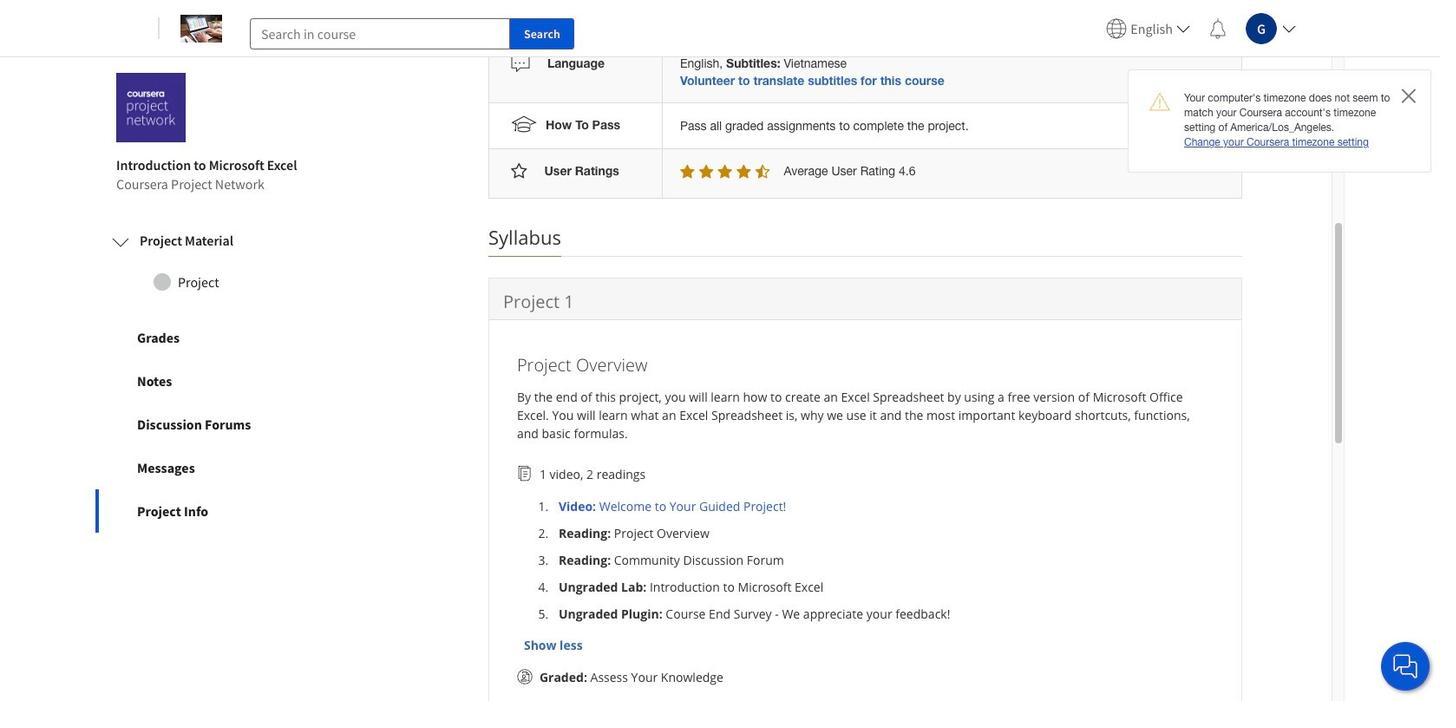 Task type: locate. For each thing, give the bounding box(es) containing it.
Search in course text field
[[250, 18, 510, 49]]

help center image
[[1395, 656, 1416, 677]]



Task type: describe. For each thing, give the bounding box(es) containing it.
timezone mismatch warning modal dialog
[[1128, 69, 1432, 172]]

coursera project network image
[[116, 73, 186, 142]]

name home page | coursera image
[[180, 14, 222, 42]]



Task type: vqa. For each thing, say whether or not it's contained in the screenshot.
the Timezone mismatch warning modal dialog
yes



